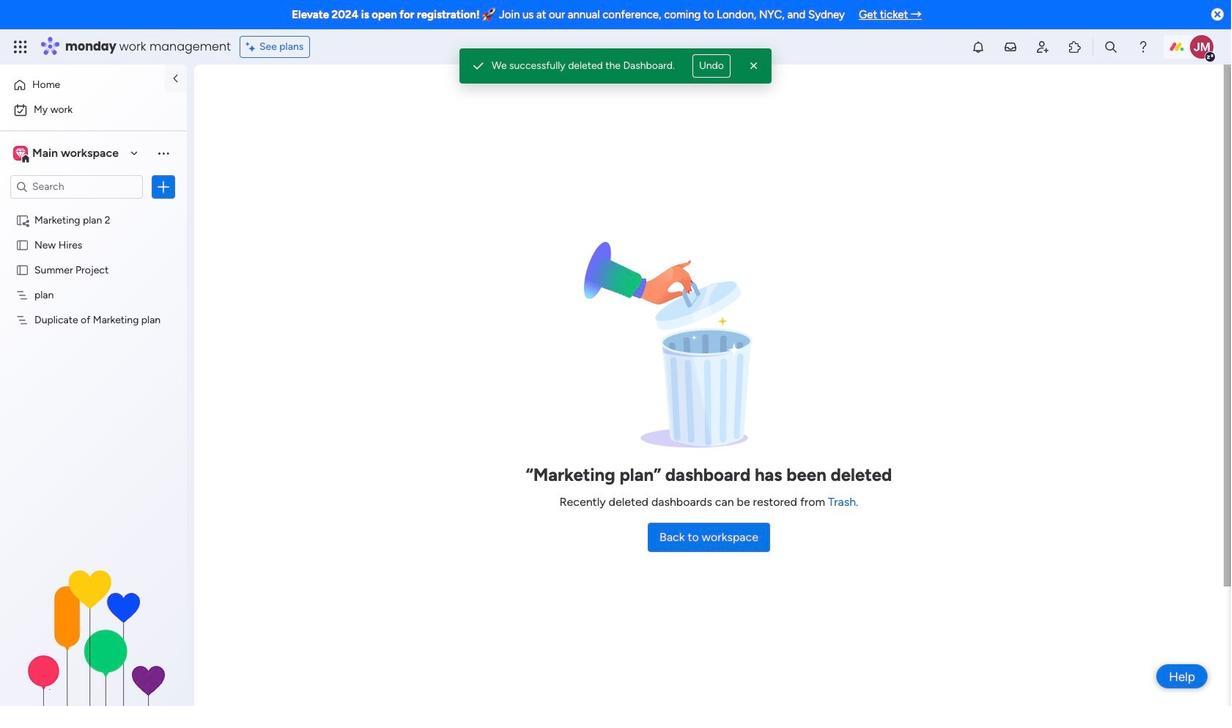 Task type: vqa. For each thing, say whether or not it's contained in the screenshot.
1st Due from the bottom of the page
no



Task type: locate. For each thing, give the bounding box(es) containing it.
options image
[[156, 179, 171, 194]]

Search in workspace field
[[31, 178, 122, 195]]

shareable board image
[[15, 213, 29, 227]]

invite members image
[[1036, 40, 1051, 54]]

option
[[9, 73, 156, 97], [9, 98, 178, 122], [0, 207, 187, 210]]

see plans image
[[246, 39, 260, 55]]

1 public board image from the top
[[15, 238, 29, 252]]

jeremy miller image
[[1191, 35, 1214, 59]]

notifications image
[[972, 40, 986, 54]]

0 vertical spatial public board image
[[15, 238, 29, 252]]

1 vertical spatial option
[[9, 98, 178, 122]]

views and tools element
[[747, 32, 1217, 62]]

close image
[[747, 59, 762, 73]]

list box
[[0, 205, 187, 530]]

1 vertical spatial public board image
[[15, 263, 29, 277]]

public board image
[[15, 238, 29, 252], [15, 263, 29, 277]]

select product image
[[13, 40, 28, 54]]

2 vertical spatial option
[[0, 207, 187, 210]]

alert
[[460, 48, 772, 84]]

search everything image
[[1104, 40, 1119, 54]]



Task type: describe. For each thing, give the bounding box(es) containing it.
0 vertical spatial option
[[9, 73, 156, 97]]

monday marketplace image
[[1068, 40, 1083, 54]]

workspace selection element
[[10, 127, 126, 179]]

lottie animation image
[[0, 558, 187, 706]]

help image
[[1137, 40, 1151, 54]]

lottie animation element
[[0, 558, 187, 706]]

update feed image
[[1004, 40, 1019, 54]]

menu image
[[156, 146, 171, 160]]

2 public board image from the top
[[15, 263, 29, 277]]



